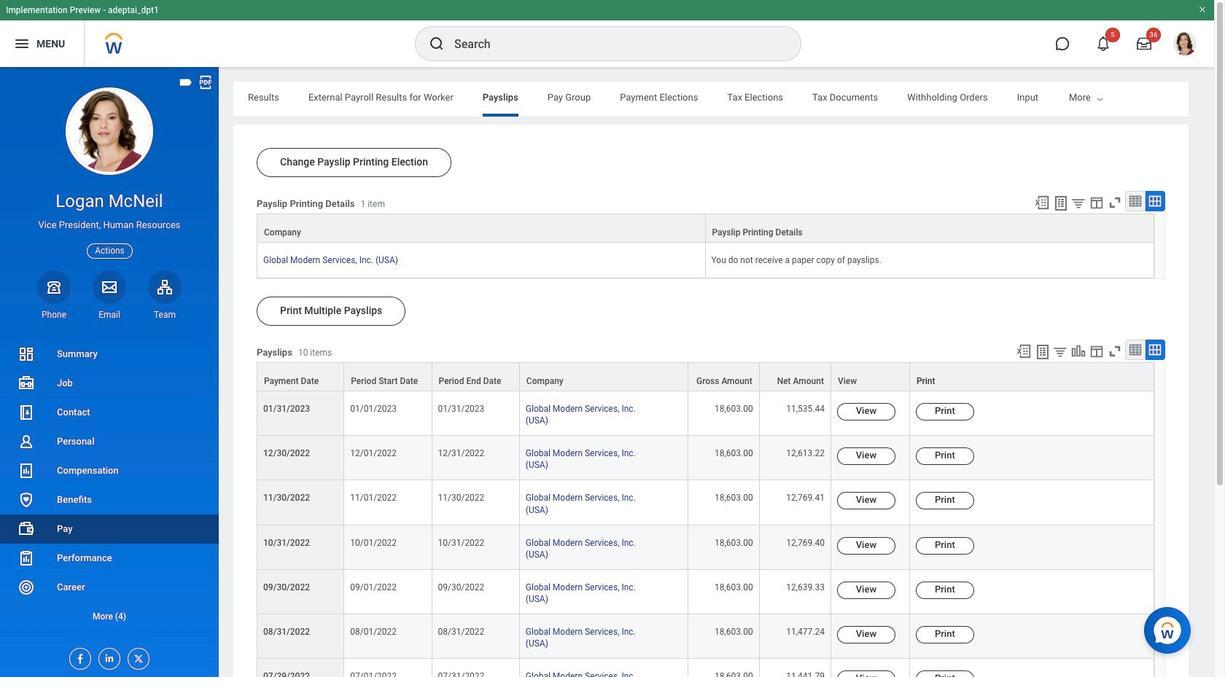 Task type: locate. For each thing, give the bounding box(es) containing it.
0 vertical spatial expand table image
[[1148, 194, 1163, 209]]

0 vertical spatial click to view/edit grid preferences image
[[1089, 195, 1105, 211]]

search image
[[428, 35, 446, 53]]

1 horizontal spatial export to worksheets image
[[1053, 195, 1070, 212]]

3 row from the top
[[257, 363, 1155, 392]]

export to excel image
[[1034, 195, 1051, 211]]

1 expand table image from the top
[[1148, 194, 1163, 209]]

0 vertical spatial export to worksheets image
[[1053, 195, 1070, 212]]

9 row from the top
[[257, 615, 1155, 660]]

export to worksheets image
[[1053, 195, 1070, 212], [1034, 344, 1052, 361]]

expand table image right table image
[[1148, 194, 1163, 209]]

table image
[[1129, 343, 1143, 358]]

facebook image
[[70, 649, 86, 665]]

contact image
[[18, 404, 35, 422]]

compensation image
[[18, 463, 35, 480]]

navigation pane region
[[0, 67, 219, 678]]

export to worksheets image left select to filter grid data icon on the right top of page
[[1053, 195, 1070, 212]]

4 row from the top
[[257, 392, 1155, 436]]

expand table image right table icon
[[1148, 343, 1163, 358]]

export to worksheets image for select to filter grid data icon on the right top of page
[[1053, 195, 1070, 212]]

0 vertical spatial toolbar
[[1028, 191, 1166, 214]]

7 row from the top
[[257, 526, 1155, 570]]

justify image
[[13, 35, 31, 53]]

fullscreen image
[[1107, 195, 1123, 211]]

expand table image
[[1148, 194, 1163, 209], [1148, 343, 1163, 358]]

career image
[[18, 579, 35, 597]]

tag image
[[178, 74, 194, 90]]

export to worksheets image for select to filter grid data image
[[1034, 344, 1052, 361]]

0 horizontal spatial export to worksheets image
[[1034, 344, 1052, 361]]

pay image
[[18, 521, 35, 538]]

job image
[[18, 375, 35, 392]]

view printable version (pdf) image
[[198, 74, 214, 90]]

select to filter grid data image
[[1071, 196, 1087, 211]]

export to worksheets image left select to filter grid data image
[[1034, 344, 1052, 361]]

personal image
[[18, 433, 35, 451]]

expand table image for table image
[[1148, 194, 1163, 209]]

click to view/edit grid preferences image left fullscreen icon
[[1089, 344, 1105, 360]]

notifications large image
[[1096, 36, 1111, 51]]

2 expand table image from the top
[[1148, 343, 1163, 358]]

1 click to view/edit grid preferences image from the top
[[1089, 195, 1105, 211]]

1 vertical spatial click to view/edit grid preferences image
[[1089, 344, 1105, 360]]

row
[[257, 214, 1155, 243], [257, 243, 1155, 279], [257, 363, 1155, 392], [257, 392, 1155, 436], [257, 436, 1155, 481], [257, 481, 1155, 526], [257, 526, 1155, 570], [257, 570, 1155, 615], [257, 615, 1155, 660], [257, 660, 1155, 678]]

performance image
[[18, 550, 35, 568]]

view team image
[[156, 278, 174, 296]]

tab list
[[233, 82, 1226, 117]]

select to filter grid data image
[[1053, 344, 1069, 360]]

click to view/edit grid preferences image
[[1089, 195, 1105, 211], [1089, 344, 1105, 360]]

1 vertical spatial expand table image
[[1148, 343, 1163, 358]]

banner
[[0, 0, 1215, 67]]

phone image
[[44, 278, 64, 296]]

1 vertical spatial export to worksheets image
[[1034, 344, 1052, 361]]

click to view/edit grid preferences image left fullscreen image
[[1089, 195, 1105, 211]]

list
[[0, 340, 219, 632]]

toolbar
[[1028, 191, 1166, 214], [1010, 340, 1166, 363]]

10 row from the top
[[257, 660, 1155, 678]]



Task type: describe. For each thing, give the bounding box(es) containing it.
2 click to view/edit grid preferences image from the top
[[1089, 344, 1105, 360]]

8 row from the top
[[257, 570, 1155, 615]]

profile logan mcneil image
[[1174, 32, 1197, 58]]

linkedin image
[[99, 649, 115, 665]]

5 row from the top
[[257, 436, 1155, 481]]

benefits image
[[18, 492, 35, 509]]

x image
[[128, 649, 144, 665]]

export to excel image
[[1016, 344, 1032, 360]]

summary image
[[18, 346, 35, 363]]

inbox large image
[[1137, 36, 1152, 51]]

expand table image for table icon
[[1148, 343, 1163, 358]]

1 row from the top
[[257, 214, 1155, 243]]

1 vertical spatial toolbar
[[1010, 340, 1166, 363]]

email logan mcneil element
[[93, 309, 126, 321]]

close environment banner image
[[1199, 5, 1207, 14]]

fullscreen image
[[1107, 344, 1123, 360]]

Search Workday  search field
[[454, 28, 771, 60]]

2 row from the top
[[257, 243, 1155, 279]]

phone logan mcneil element
[[37, 309, 71, 321]]

mail image
[[101, 278, 118, 296]]

6 row from the top
[[257, 481, 1155, 526]]

team logan mcneil element
[[148, 309, 182, 321]]

table image
[[1129, 194, 1143, 209]]



Task type: vqa. For each thing, say whether or not it's contained in the screenshot.
Profile Logan McNeil image
yes



